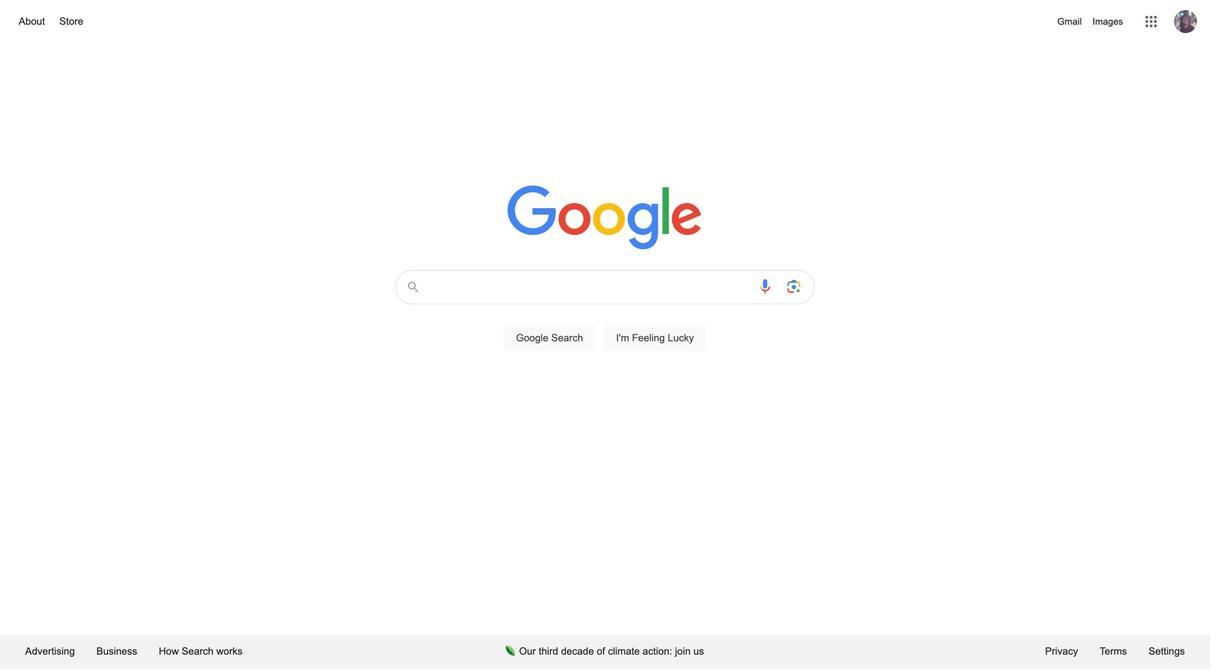 Task type: describe. For each thing, give the bounding box(es) containing it.
search by voice image
[[757, 278, 774, 295]]

google image
[[508, 185, 703, 251]]



Task type: vqa. For each thing, say whether or not it's contained in the screenshot.
Search Box
yes



Task type: locate. For each thing, give the bounding box(es) containing it.
None search field
[[14, 266, 1196, 368]]

search by image image
[[786, 278, 803, 295]]



